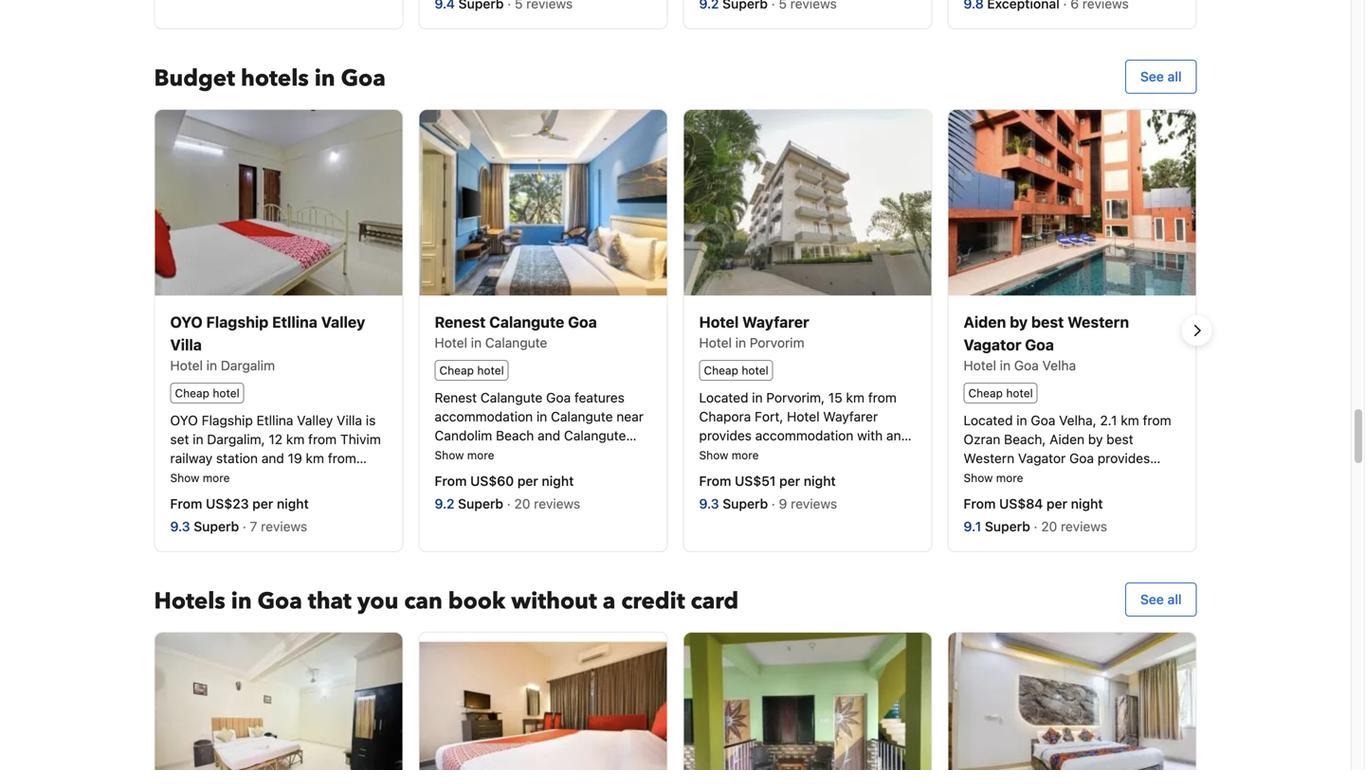 Task type: vqa. For each thing, say whether or not it's contained in the screenshot.
the leftmost "12"
no



Task type: locate. For each thing, give the bounding box(es) containing it.
cheap for villa
[[175, 387, 210, 400]]

all
[[1168, 69, 1182, 84], [1168, 592, 1182, 608]]

from inside from us$51 per night 9.3 superb 9 reviews
[[699, 474, 732, 489]]

night inside the 'from us$23 per night 9.3 superb 7 reviews'
[[277, 497, 309, 512]]

0 horizontal spatial free
[[305, 508, 329, 524]]

per down are
[[518, 474, 538, 489]]

facilities
[[520, 466, 571, 482]]

etllina inside oyo flagship etllina valley villa is set in dargalim, 12 km from thivim railway station and 19 km from chapora fort. the 3-star hotel has air-conditioned rooms with a private bathroom and free wifi.
[[257, 413, 293, 429]]

more for in
[[467, 449, 495, 462]]

superb down us$84
[[985, 519, 1031, 535]]

chapora up provides
[[699, 409, 751, 425]]

budget hotels in goa region
[[139, 109, 1212, 553]]

reviews inside from us$51 per night 9.3 superb 9 reviews
[[791, 497, 837, 512]]

1 vertical spatial from 20 reviews element
[[1034, 519, 1111, 535]]

rated superb element for renest calangute goa
[[458, 497, 507, 512]]

show more
[[435, 449, 495, 462], [699, 449, 759, 462], [170, 472, 230, 485], [964, 472, 1024, 485]]

1 vertical spatial 9.3
[[170, 519, 190, 535]]

show more up us$84
[[964, 472, 1024, 485]]

hotels
[[241, 63, 309, 94]]

next image
[[1186, 320, 1209, 342]]

night inside from us$51 per night 9.3 superb 9 reviews
[[804, 474, 836, 489]]

hotel down vagator
[[1006, 387, 1033, 400]]

time
[[510, 485, 536, 501]]

1 horizontal spatial with
[[857, 428, 883, 444]]

1 horizontal spatial free
[[850, 447, 874, 463]]

show more for villa
[[170, 472, 230, 485]]

scored 9.1 element
[[964, 519, 985, 535]]

see
[[1141, 69, 1164, 84], [1141, 592, 1164, 608]]

flagship
[[206, 313, 269, 331], [202, 413, 253, 429]]

superb inside from us$51 per night 9.3 superb 9 reviews
[[723, 497, 768, 512]]

valley inside oyo flagship etllina valley villa hotel in dargalim
[[321, 313, 365, 331]]

valley for oyo flagship etllina valley villa is set in dargalim, 12 km from thivim railway station and 19 km from chapora fort. the 3-star hotel has air-conditioned rooms with a private bathroom and free wifi.
[[297, 413, 333, 429]]

wayfarer inside hotel wayfarer hotel in porvorim
[[743, 313, 810, 331]]

from 20 reviews element
[[507, 497, 584, 512], [1034, 519, 1111, 535]]

0 horizontal spatial 9.3
[[170, 519, 190, 535]]

0 vertical spatial oyo
[[170, 313, 203, 331]]

from 9 reviews element
[[772, 497, 841, 512]]

1 vertical spatial wayfarer
[[823, 409, 878, 425]]

from left thivim
[[308, 432, 337, 448]]

show more button down the railway
[[170, 470, 230, 486]]

etllina for oyo flagship etllina valley villa hotel in dargalim
[[272, 313, 318, 331]]

goa
[[341, 63, 386, 94], [568, 313, 597, 331], [1025, 336, 1054, 354], [1015, 358, 1039, 373], [546, 390, 571, 406], [258, 587, 302, 618]]

hotel
[[699, 313, 739, 331], [435, 335, 467, 351], [699, 335, 732, 351], [170, 358, 203, 373], [964, 358, 997, 373], [787, 409, 820, 425]]

etllina inside oyo flagship etllina valley villa hotel in dargalim
[[272, 313, 318, 331]]

1 vertical spatial accommodation
[[756, 428, 854, 444]]

velha
[[1043, 358, 1076, 373]]

hotels
[[154, 587, 225, 618]]

show for porvorim
[[699, 449, 729, 462]]

km up the star
[[306, 451, 324, 467]]

private down air-
[[170, 508, 212, 524]]

accommodation inside renest calangute goa features accommodation in calangute near candolim beach and calangute beach.
[[435, 409, 533, 425]]

see for hotels in goa that you can book without a credit card
[[1141, 592, 1164, 608]]

show up the scored 9.1 element
[[964, 472, 993, 485]]

hotel,modern
[[435, 466, 516, 482]]

0 horizontal spatial scored 9.3 element
[[170, 519, 194, 535]]

stay
[[451, 485, 476, 501]]

km inside 'located in porvorim, 15 km from chapora fort, hotel wayfarer provides accommodation with an outdoor swimming pool, free private parking, a garden and a restaurant.'
[[846, 390, 865, 406]]

cheap hotel up located
[[704, 364, 769, 378]]

0 vertical spatial valley
[[321, 313, 365, 331]]

0 vertical spatial chapora
[[699, 409, 751, 425]]

cheap up set
[[175, 387, 210, 400]]

from 5 reviews element for scored 9.4 "element" at top
[[507, 0, 577, 11]]

2 all from the top
[[1168, 592, 1182, 608]]

night for vagator
[[1071, 497, 1103, 512]]

19
[[288, 451, 302, 467]]

show
[[435, 449, 464, 462], [699, 449, 729, 462], [170, 472, 199, 485], [964, 472, 993, 485]]

km
[[846, 390, 865, 406], [286, 432, 305, 448], [306, 451, 324, 467]]

superb down us$51
[[723, 497, 768, 512]]

0 vertical spatial flagship
[[206, 313, 269, 331]]

will
[[574, 466, 596, 482]]

1 horizontal spatial villa
[[337, 413, 362, 429]]

wayfarer down '15'
[[823, 409, 878, 425]]

private
[[699, 466, 741, 482], [170, 508, 212, 524]]

etllina up dargalim
[[272, 313, 318, 331]]

valley inside oyo flagship etllina valley villa is set in dargalim, 12 km from thivim railway station and 19 km from chapora fort. the 3-star hotel has air-conditioned rooms with a private bathroom and free wifi.
[[297, 413, 333, 429]]

1 vertical spatial chapora
[[170, 470, 222, 486]]

rated superb element for oyo flagship etllina valley villa
[[194, 519, 243, 535]]

from us$60 per night 9.2 superb 20 reviews
[[435, 474, 584, 512]]

1 vertical spatial scored 9.2 element
[[435, 497, 458, 512]]

0 horizontal spatial chapora
[[170, 470, 222, 486]]

goa left features at the bottom left of the page
[[546, 390, 571, 406]]

from for villa
[[170, 497, 202, 512]]

renest inside the renest calangute goa hotel in calangute
[[435, 313, 486, 331]]

accommodation up candolim
[[435, 409, 533, 425]]

7
[[250, 519, 257, 535]]

1 horizontal spatial accommodation
[[756, 428, 854, 444]]

per inside from us$60 per night 9.2 superb 20 reviews
[[518, 474, 538, 489]]

0 vertical spatial accommodation
[[435, 409, 533, 425]]

flagship for oyo flagship etllina valley villa hotel in dargalim
[[206, 313, 269, 331]]

0 horizontal spatial from 20 reviews element
[[507, 497, 584, 512]]

scored 9.3 element for villa
[[170, 519, 194, 535]]

0 horizontal spatial with
[[309, 489, 335, 505]]

from inside from us$84 per night 9.1 superb 20 reviews
[[964, 497, 996, 512]]

oyo
[[170, 313, 203, 331], [170, 413, 198, 429]]

0 vertical spatial km
[[846, 390, 865, 406]]

1 vertical spatial see
[[1141, 592, 1164, 608]]

superb inside the 'from us$23 per night 9.3 superb 7 reviews'
[[194, 519, 239, 535]]

private down outdoor
[[699, 466, 741, 482]]

valley
[[321, 313, 365, 331], [297, 413, 333, 429]]

vagator
[[964, 336, 1022, 354]]

beach.
[[435, 447, 477, 463]]

cheap hotel down vagator
[[969, 387, 1033, 400]]

km up 19
[[286, 432, 305, 448]]

cheap for vagator
[[969, 387, 1003, 400]]

renest
[[435, 313, 486, 331], [435, 390, 477, 406]]

cheap up candolim
[[440, 364, 474, 378]]

renest inside renest calangute goa features accommodation in calangute near candolim beach and calangute beach.
[[435, 390, 477, 406]]

show down provides
[[699, 449, 729, 462]]

0 horizontal spatial wayfarer
[[743, 313, 810, 331]]

scored 9.4 element
[[435, 0, 459, 11]]

hotel for porvorim
[[742, 364, 769, 378]]

rated superb element for aiden by best western vagator goa
[[985, 519, 1034, 535]]

us$23
[[206, 497, 249, 512]]

1 vertical spatial villa
[[337, 413, 362, 429]]

flagship inside oyo flagship etllina valley villa is set in dargalim, 12 km from thivim railway station and 19 km from chapora fort. the 3-star hotel has air-conditioned rooms with a private bathroom and free wifi.
[[202, 413, 253, 429]]

from inside 'located in porvorim, 15 km from chapora fort, hotel wayfarer provides accommodation with an outdoor swimming pool, free private parking, a garden and a restaurant.'
[[868, 390, 897, 406]]

night
[[542, 474, 574, 489], [804, 474, 836, 489], [277, 497, 309, 512], [1071, 497, 1103, 512]]

show more down provides
[[699, 449, 759, 462]]

show more button down provides
[[699, 447, 759, 463]]

0 vertical spatial free
[[850, 447, 874, 463]]

1 horizontal spatial from 5 reviews element
[[772, 0, 841, 11]]

hotel down porvorim
[[742, 364, 769, 378]]

superb down us$60
[[458, 497, 504, 512]]

scored 9.3 element down air-
[[170, 519, 194, 535]]

show down candolim
[[435, 449, 464, 462]]

from up an
[[868, 390, 897, 406]]

0 vertical spatial etllina
[[272, 313, 318, 331]]

1 horizontal spatial private
[[699, 466, 741, 482]]

all for budget hotels in goa
[[1168, 69, 1182, 84]]

1 vertical spatial scored 9.3 element
[[170, 519, 194, 535]]

0 vertical spatial from
[[868, 390, 897, 406]]

air-
[[170, 489, 191, 505]]

cheap hotel for vagator
[[969, 387, 1033, 400]]

garden
[[809, 466, 852, 482]]

2 horizontal spatial km
[[846, 390, 865, 406]]

1 from 5 reviews element from the left
[[507, 0, 577, 11]]

0 vertical spatial see
[[1141, 69, 1164, 84]]

hotel inside 'located in porvorim, 15 km from chapora fort, hotel wayfarer provides accommodation with an outdoor swimming pool, free private parking, a garden and a restaurant.'
[[787, 409, 820, 425]]

parking,
[[745, 466, 795, 482]]

is
[[366, 413, 376, 429]]

chapora
[[699, 409, 751, 425], [170, 470, 222, 486]]

a up the "wifi."
[[338, 489, 345, 505]]

1 horizontal spatial chapora
[[699, 409, 751, 425]]

1 see all from the top
[[1141, 69, 1182, 84]]

goa up features at the bottom left of the page
[[568, 313, 597, 331]]

1 vertical spatial see all
[[1141, 592, 1182, 608]]

cheap down vagator
[[969, 387, 1003, 400]]

from left 'us$23'
[[170, 497, 202, 512]]

superb inside from us$84 per night 9.1 superb 20 reviews
[[985, 519, 1031, 535]]

1 oyo from the top
[[170, 313, 203, 331]]

0 horizontal spatial private
[[170, 508, 212, 524]]

hotel
[[477, 364, 504, 378], [742, 364, 769, 378], [213, 387, 240, 400], [1006, 387, 1033, 400], [326, 470, 357, 486]]

again
[[540, 485, 573, 501]]

from up 9.2
[[435, 474, 467, 489]]

hotel for vagator
[[1006, 387, 1033, 400]]

1 vertical spatial with
[[309, 489, 335, 505]]

show more button up us$84
[[964, 470, 1024, 486]]

per inside the 'from us$23 per night 9.3 superb 7 reviews'
[[252, 497, 273, 512]]

superb for vagator
[[985, 519, 1031, 535]]

2 see all from the top
[[1141, 592, 1182, 608]]

from 20 reviews element down facilities on the left of page
[[507, 497, 584, 512]]

reviews inside from us$60 per night 9.2 superb 20 reviews
[[534, 497, 581, 512]]

0 vertical spatial private
[[699, 466, 741, 482]]

wayfarer up porvorim
[[743, 313, 810, 331]]

show more for in
[[435, 449, 495, 462]]

hotel down the renest calangute goa hotel in calangute
[[477, 364, 504, 378]]

0 horizontal spatial 20
[[514, 497, 531, 512]]

2 oyo from the top
[[170, 413, 198, 429]]

calangute sea view stay, hotel in calangute image
[[420, 634, 667, 771]]

oyo flagship etllina valley villa is set in dargalim, 12 km from thivim railway station and 19 km from chapora fort. the 3-star hotel has air-conditioned rooms with a private bathroom and free wifi.
[[170, 413, 382, 524]]

wayfarer
[[743, 313, 810, 331], [823, 409, 878, 425]]

per for villa
[[252, 497, 273, 512]]

oyo for oyo flagship etllina valley villa hotel in dargalim
[[170, 313, 203, 331]]

hotel inside the aiden by best western vagator goa hotel in goa velha
[[964, 358, 997, 373]]

1 vertical spatial free
[[305, 508, 329, 524]]

from for porvorim
[[699, 474, 732, 489]]

show more button for vagator
[[964, 470, 1024, 486]]

hotel for in
[[477, 364, 504, 378]]

flagship inside oyo flagship etllina valley villa hotel in dargalim
[[206, 313, 269, 331]]

2 renest from the top
[[435, 390, 477, 406]]

2 see from the top
[[1141, 592, 1164, 608]]

1 horizontal spatial wayfarer
[[823, 409, 878, 425]]

in inside the renest calangute goa hotel in calangute
[[471, 335, 482, 351]]

night right us$84
[[1071, 497, 1103, 512]]

night down very
[[542, 474, 574, 489]]

all for hotels in goa that you can book without a credit card
[[1168, 592, 1182, 608]]

hotel down dargalim
[[213, 387, 240, 400]]

1 renest from the top
[[435, 313, 486, 331]]

from up the scored 9.1 element
[[964, 497, 996, 512]]

1 vertical spatial etllina
[[257, 413, 293, 429]]

cheap hotel for porvorim
[[704, 364, 769, 378]]

in inside the aiden by best western vagator goa hotel in goa velha
[[1000, 358, 1011, 373]]

night inside from us$84 per night 9.1 superb 20 reviews
[[1071, 497, 1103, 512]]

goa left that
[[258, 587, 302, 618]]

1 horizontal spatial 20
[[1041, 519, 1058, 535]]

from inside from us$60 per night 9.2 superb 20 reviews
[[435, 474, 467, 489]]

show more down candolim
[[435, 449, 495, 462]]

show more button
[[435, 447, 495, 463], [699, 447, 759, 463], [170, 470, 230, 486], [964, 470, 1024, 486]]

accommodation up swimming
[[756, 428, 854, 444]]

20 down us$84
[[1041, 519, 1058, 535]]

in inside hotel wayfarer hotel in porvorim
[[736, 335, 746, 351]]

reviews
[[534, 497, 581, 512], [791, 497, 837, 512], [261, 519, 307, 535], [1061, 519, 1108, 535]]

book
[[448, 587, 506, 618]]

9.3 inside the 'from us$23 per night 9.3 superb 7 reviews'
[[170, 519, 190, 535]]

9.3 down air-
[[170, 519, 190, 535]]

with left an
[[857, 428, 883, 444]]

0 horizontal spatial villa
[[170, 336, 202, 354]]

1 horizontal spatial scored 9.2 element
[[699, 0, 723, 11]]

with inside oyo flagship etllina valley villa is set in dargalim, 12 km from thivim railway station and 19 km from chapora fort. the 3-star hotel has air-conditioned rooms with a private bathroom and free wifi.
[[309, 489, 335, 505]]

1 vertical spatial valley
[[297, 413, 333, 429]]

hotels in goa that you can book without a credit card
[[154, 587, 739, 618]]

goa down "best"
[[1025, 336, 1054, 354]]

from 5 reviews element
[[507, 0, 577, 11], [772, 0, 841, 11]]

see all for budget hotels in goa
[[1141, 69, 1182, 84]]

more up conditioned
[[203, 472, 230, 485]]

more up us$84
[[996, 472, 1024, 485]]

an
[[887, 428, 901, 444]]

from down thivim
[[328, 451, 356, 467]]

located in porvorim, 15 km from chapora fort, hotel wayfarer provides accommodation with an outdoor swimming pool, free private parking, a garden and a restaurant.
[[699, 390, 901, 501]]

can
[[404, 587, 443, 618]]

western
[[1068, 313, 1130, 331]]

oyo inside oyo flagship etllina valley villa hotel in dargalim
[[170, 313, 203, 331]]

1 horizontal spatial km
[[306, 451, 324, 467]]

per inside from us$51 per night 9.3 superb 9 reviews
[[780, 474, 801, 489]]

superb
[[458, 497, 504, 512], [723, 497, 768, 512], [194, 519, 239, 535], [985, 519, 1031, 535]]

hotel for villa
[[213, 387, 240, 400]]

show more button for porvorim
[[699, 447, 759, 463]]

cheap for in
[[440, 364, 474, 378]]

private inside oyo flagship etllina valley villa is set in dargalim, 12 km from thivim railway station and 19 km from chapora fort. the 3-star hotel has air-conditioned rooms with a private bathroom and free wifi.
[[170, 508, 212, 524]]

cheap up located
[[704, 364, 739, 378]]

hotel inside the renest calangute goa hotel in calangute
[[435, 335, 467, 351]]

0 horizontal spatial from 5 reviews element
[[507, 0, 577, 11]]

reviews inside the 'from us$23 per night 9.3 superb 7 reviews'
[[261, 519, 307, 535]]

more for villa
[[203, 472, 230, 485]]

villa inside oyo flagship etllina valley villa hotel in dargalim
[[170, 336, 202, 354]]

cheap for porvorim
[[704, 364, 739, 378]]

per inside from us$84 per night 9.1 superb 20 reviews
[[1047, 497, 1068, 512]]

show more down the railway
[[170, 472, 230, 485]]

20 inside from us$84 per night 9.1 superb 20 reviews
[[1041, 519, 1058, 535]]

per up 9
[[780, 474, 801, 489]]

1 all from the top
[[1168, 69, 1182, 84]]

and inside renest calangute goa features accommodation in calangute near candolim beach and calangute beach.
[[538, 428, 561, 444]]

cheap hotel down dargalim
[[175, 387, 240, 400]]

reviews for porvorim
[[791, 497, 837, 512]]

20 inside from us$60 per night 9.2 superb 20 reviews
[[514, 497, 531, 512]]

per for in
[[518, 474, 538, 489]]

1 vertical spatial flagship
[[202, 413, 253, 429]]

etllina up 12 at the left bottom
[[257, 413, 293, 429]]

calangute
[[489, 313, 565, 331], [485, 335, 547, 351], [481, 390, 543, 406], [551, 409, 613, 425], [564, 428, 626, 444]]

1 vertical spatial all
[[1168, 592, 1182, 608]]

from 5 reviews element for the right "scored 9.2" element
[[772, 0, 841, 11]]

from down outdoor
[[699, 474, 732, 489]]

20 right next
[[514, 497, 531, 512]]

0 vertical spatial 20
[[514, 497, 531, 512]]

in inside renest calangute goa features accommodation in calangute near candolim beach and calangute beach.
[[537, 409, 547, 425]]

cheap
[[440, 364, 474, 378], [704, 364, 739, 378], [175, 387, 210, 400], [969, 387, 1003, 400]]

chapora down the railway
[[170, 470, 222, 486]]

night inside from us$60 per night 9.2 superb 20 reviews
[[542, 474, 574, 489]]

dargalim,
[[207, 432, 265, 448]]

0 horizontal spatial accommodation
[[435, 409, 533, 425]]

1 vertical spatial renest
[[435, 390, 477, 406]]

scored 9.3 element
[[699, 497, 723, 512], [170, 519, 194, 535]]

show more for porvorim
[[699, 449, 759, 462]]

with down the star
[[309, 489, 335, 505]]

more up "hotel,modern" at the left of page
[[467, 449, 495, 462]]

oyo inside oyo flagship etllina valley villa is set in dargalim, 12 km from thivim railway station and 19 km from chapora fort. the 3-star hotel has air-conditioned rooms with a private bathroom and free wifi.
[[170, 413, 198, 429]]

2 vertical spatial from
[[328, 451, 356, 467]]

from us$23 per night 9.3 superb 7 reviews
[[170, 497, 311, 535]]

per up '7'
[[252, 497, 273, 512]]

aiden by best western vagator goa, hotel in goa velha image
[[949, 110, 1196, 296]]

superb inside from us$60 per night 9.2 superb 20 reviews
[[458, 497, 504, 512]]

cheap hotel for villa
[[175, 387, 240, 400]]

1 horizontal spatial from 20 reviews element
[[1034, 519, 1111, 535]]

from 7 reviews element
[[243, 519, 311, 535]]

show for in
[[435, 449, 464, 462]]

9.3 down outdoor
[[699, 497, 719, 512]]

0 vertical spatial scored 9.3 element
[[699, 497, 723, 512]]

renest calangute goa, hotel in calangute image
[[420, 110, 667, 296]]

1 see from the top
[[1141, 69, 1164, 84]]

9.3 inside from us$51 per night 9.3 superb 9 reviews
[[699, 497, 719, 512]]

with
[[857, 428, 883, 444], [309, 489, 335, 505]]

etllina
[[272, 313, 318, 331], [257, 413, 293, 429]]

show up air-
[[170, 472, 199, 485]]

see for budget hotels in goa
[[1141, 69, 1164, 84]]

free right "pool," on the right of page
[[850, 447, 874, 463]]

0 vertical spatial villa
[[170, 336, 202, 354]]

good,new
[[579, 447, 639, 463]]

show more button down candolim
[[435, 447, 495, 463]]

0 vertical spatial from 20 reviews element
[[507, 497, 584, 512]]

oyo for oyo flagship etllina valley villa is set in dargalim, 12 km from thivim railway station and 19 km from chapora fort. the 3-star hotel has air-conditioned rooms with a private bathroom and free wifi.
[[170, 413, 198, 429]]

scored 9.3 element down outdoor
[[699, 497, 723, 512]]

scored 9.2 element
[[699, 0, 723, 11], [435, 497, 458, 512]]

night down "3-"
[[277, 497, 309, 512]]

renest calangute goa features accommodation in calangute near candolim beach and calangute beach.
[[435, 390, 644, 463]]

and up very
[[538, 428, 561, 444]]

villa inside oyo flagship etllina valley villa is set in dargalim, 12 km from thivim railway station and 19 km from chapora fort. the 3-star hotel has air-conditioned rooms with a private bathroom and free wifi.
[[337, 413, 362, 429]]

1 vertical spatial oyo
[[170, 413, 198, 429]]

a inside oyo flagship etllina valley villa is set in dargalim, 12 km from thivim railway station and 19 km from chapora fort. the 3-star hotel has air-conditioned rooms with a private bathroom and free wifi.
[[338, 489, 345, 505]]

free left the "wifi."
[[305, 508, 329, 524]]

hotel wayfarer hotel in porvorim
[[699, 313, 810, 351]]

oyo flagship etllina valley villa hotel in dargalim
[[170, 313, 365, 373]]

1 vertical spatial km
[[286, 432, 305, 448]]

cheap hotel down the renest calangute goa hotel in calangute
[[440, 364, 504, 378]]

and right garden
[[855, 466, 878, 482]]

9.3 for villa
[[170, 519, 190, 535]]

0 vertical spatial all
[[1168, 69, 1182, 84]]

1 vertical spatial private
[[170, 508, 212, 524]]

0 vertical spatial renest
[[435, 313, 486, 331]]

night up from 9 reviews element on the right of page
[[804, 474, 836, 489]]

1 vertical spatial 20
[[1041, 519, 1058, 535]]

villa
[[170, 336, 202, 354], [337, 413, 362, 429]]

3-
[[285, 470, 299, 486]]

goa inside renest calangute goa features accommodation in calangute near candolim beach and calangute beach.
[[546, 390, 571, 406]]

0 vertical spatial 9.3
[[699, 497, 719, 512]]

see all
[[1141, 69, 1182, 84], [1141, 592, 1182, 608]]

0 vertical spatial wayfarer
[[743, 313, 810, 331]]

features
[[575, 390, 625, 406]]

0 horizontal spatial scored 9.2 element
[[435, 497, 458, 512]]

renest for renest calangute goa hotel in calangute
[[435, 313, 486, 331]]

outdoor
[[699, 447, 748, 463]]

km right '15'
[[846, 390, 865, 406]]

by
[[1010, 313, 1028, 331]]

flagship up "dargalim," at the bottom left of page
[[202, 413, 253, 429]]

etllina for oyo flagship etllina valley villa is set in dargalim, 12 km from thivim railway station and 19 km from chapora fort. the 3-star hotel has air-conditioned rooms with a private bathroom and free wifi.
[[257, 413, 293, 429]]

rated superb element
[[459, 0, 507, 11], [723, 0, 772, 11], [458, 497, 507, 512], [723, 497, 772, 512], [194, 519, 243, 535], [985, 519, 1034, 535]]

0 horizontal spatial km
[[286, 432, 305, 448]]

hotel wayfarer, hotel in porvorim image
[[684, 110, 932, 296]]

0 vertical spatial see all
[[1141, 69, 1182, 84]]

0 vertical spatial with
[[857, 428, 883, 444]]

aiden
[[964, 313, 1006, 331]]

2 from 5 reviews element from the left
[[772, 0, 841, 11]]

1 horizontal spatial 9.3
[[699, 497, 719, 512]]

1 horizontal spatial scored 9.3 element
[[699, 497, 723, 512]]

1 vertical spatial from
[[308, 432, 337, 448]]

scored 9.8 element
[[964, 0, 988, 11]]

9.3
[[699, 497, 719, 512], [170, 519, 190, 535]]

0 vertical spatial scored 9.2 element
[[699, 0, 723, 11]]

flagship up dargalim
[[206, 313, 269, 331]]

from 20 reviews element down us$84
[[1034, 519, 1111, 535]]

from inside the 'from us$23 per night 9.3 superb 7 reviews'
[[170, 497, 202, 512]]

from
[[435, 474, 467, 489], [699, 474, 732, 489], [170, 497, 202, 512], [964, 497, 996, 512]]

superb down 'us$23'
[[194, 519, 239, 535]]

accommodation
[[435, 409, 533, 425], [756, 428, 854, 444]]

reviews inside from us$84 per night 9.1 superb 20 reviews
[[1061, 519, 1108, 535]]

more up us$51
[[732, 449, 759, 462]]

hotel left has
[[326, 470, 357, 486]]

per right us$84
[[1047, 497, 1068, 512]]

more
[[467, 449, 495, 462], [732, 449, 759, 462], [203, 472, 230, 485], [996, 472, 1024, 485]]



Task type: describe. For each thing, give the bounding box(es) containing it.
rated superb element for hotel wayfarer
[[723, 497, 772, 512]]

2 vertical spatial km
[[306, 451, 324, 467]]

9
[[779, 497, 787, 512]]

goa right hotels
[[341, 63, 386, 94]]

porvorim
[[750, 335, 805, 351]]

us$84
[[1000, 497, 1043, 512]]

show more for vagator
[[964, 472, 1024, 485]]

pool,
[[816, 447, 847, 463]]

show more button for in
[[435, 447, 495, 463]]

show more button for villa
[[170, 470, 230, 486]]

from for vagator
[[964, 497, 996, 512]]

from us$51 per night 9.3 superb 9 reviews
[[699, 474, 841, 512]]

star
[[299, 470, 323, 486]]

next
[[480, 485, 506, 501]]

us$60
[[470, 474, 514, 489]]

night for in
[[542, 474, 574, 489]]

station
[[216, 451, 258, 467]]

chapora inside oyo flagship etllina valley villa is set in dargalim, 12 km from thivim railway station and 19 km from chapora fort. the 3-star hotel has air-conditioned rooms with a private bathroom and free wifi.
[[170, 470, 222, 486]]

from us$84 per night 9.1 superb 20 reviews
[[964, 497, 1111, 535]]

located
[[699, 390, 749, 406]]

rated exceptional element
[[988, 0, 1064, 11]]

9.1
[[964, 519, 982, 535]]

from for in
[[435, 474, 467, 489]]

superb for villa
[[194, 519, 239, 535]]

budget hotels in goa
[[154, 63, 386, 94]]

a down an
[[882, 466, 889, 482]]

9.2
[[435, 497, 455, 512]]

porvorim,
[[767, 390, 825, 406]]

luciano guest house, hotel in arambol image
[[684, 634, 932, 771]]

near
[[617, 409, 644, 425]]

candolim
[[435, 428, 492, 444]]

to
[[435, 485, 447, 501]]

rooms are very good,new hotel,modern facilities will prefer to stay next time again
[[435, 447, 639, 501]]

rooms
[[480, 447, 522, 463]]

best
[[1032, 313, 1064, 331]]

9.3 for porvorim
[[699, 497, 719, 512]]

prefer
[[600, 466, 637, 482]]

night for villa
[[277, 497, 309, 512]]

15
[[829, 390, 843, 406]]

flagship for oyo flagship etllina valley villa is set in dargalim, 12 km from thivim railway station and 19 km from chapora fort. the 3-star hotel has air-conditioned rooms with a private bathroom and free wifi.
[[202, 413, 253, 429]]

with inside 'located in porvorim, 15 km from chapora fort, hotel wayfarer provides accommodation with an outdoor swimming pool, free private parking, a garden and a restaurant.'
[[857, 428, 883, 444]]

12
[[269, 432, 283, 448]]

from 6 reviews element
[[1064, 0, 1133, 11]]

chapora inside 'located in porvorim, 15 km from chapora fort, hotel wayfarer provides accommodation with an outdoor swimming pool, free private parking, a garden and a restaurant.'
[[699, 409, 751, 425]]

night for porvorim
[[804, 474, 836, 489]]

swimming
[[751, 447, 813, 463]]

wifi.
[[333, 508, 363, 524]]

from 20 reviews element for calangute
[[507, 497, 584, 512]]

thivim
[[340, 432, 381, 448]]

free inside oyo flagship etllina valley villa is set in dargalim, 12 km from thivim railway station and 19 km from chapora fort. the 3-star hotel has air-conditioned rooms with a private bathroom and free wifi.
[[305, 508, 329, 524]]

per for porvorim
[[780, 474, 801, 489]]

fabexpress laxmi empire, siolim, hotel in goa image
[[949, 634, 1196, 771]]

hotel inside oyo flagship etllina valley villa is set in dargalim, 12 km from thivim railway station and 19 km from chapora fort. the 3-star hotel has air-conditioned rooms with a private bathroom and free wifi.
[[326, 470, 357, 486]]

oyo flagship etllina valley villa, hotel in dargalim image
[[155, 110, 403, 296]]

dargalim
[[221, 358, 275, 373]]

us$51
[[735, 474, 776, 489]]

show for villa
[[170, 472, 199, 485]]

hotel inside oyo flagship etllina valley villa hotel in dargalim
[[170, 358, 203, 373]]

more for porvorim
[[732, 449, 759, 462]]

railway
[[170, 451, 213, 467]]

reviews for vagator
[[1061, 519, 1108, 535]]

hotel leela inn candolim, hotel in marmagao image
[[155, 634, 403, 771]]

fort,
[[755, 409, 784, 425]]

more for vagator
[[996, 472, 1024, 485]]

scored 9.2 element containing 9.2
[[435, 497, 458, 512]]

that
[[308, 587, 352, 618]]

a left credit
[[603, 587, 616, 618]]

you
[[357, 587, 399, 618]]

a down swimming
[[798, 466, 805, 482]]

card
[[691, 587, 739, 618]]

and down 12 at the left bottom
[[262, 451, 284, 467]]

free inside 'located in porvorim, 15 km from chapora fort, hotel wayfarer provides accommodation with an outdoor swimming pool, free private parking, a garden and a restaurant.'
[[850, 447, 874, 463]]

20 for goa
[[1041, 519, 1058, 535]]

reviews for villa
[[261, 519, 307, 535]]

beach
[[496, 428, 534, 444]]

accommodation inside 'located in porvorim, 15 km from chapora fort, hotel wayfarer provides accommodation with an outdoor swimming pool, free private parking, a garden and a restaurant.'
[[756, 428, 854, 444]]

superb for porvorim
[[723, 497, 768, 512]]

wayfarer inside 'located in porvorim, 15 km from chapora fort, hotel wayfarer provides accommodation with an outdoor swimming pool, free private parking, a garden and a restaurant.'
[[823, 409, 878, 425]]

goa inside the renest calangute goa hotel in calangute
[[568, 313, 597, 331]]

renest for renest calangute goa features accommodation in calangute near candolim beach and calangute beach.
[[435, 390, 477, 406]]

see all for hotels in goa that you can book without a credit card
[[1141, 592, 1182, 608]]

superb for in
[[458, 497, 504, 512]]

and down 'rooms'
[[278, 508, 301, 524]]

fort.
[[226, 470, 254, 486]]

without
[[511, 587, 597, 618]]

credit
[[621, 587, 685, 618]]

show for vagator
[[964, 472, 993, 485]]

per for vagator
[[1047, 497, 1068, 512]]

scored 9.3 element for porvorim
[[699, 497, 723, 512]]

very
[[549, 447, 575, 463]]

villa for oyo flagship etllina valley villa is set in dargalim, 12 km from thivim railway station and 19 km from chapora fort. the 3-star hotel has air-conditioned rooms with a private bathroom and free wifi.
[[337, 413, 362, 429]]

cheap hotel for in
[[440, 364, 504, 378]]

in inside oyo flagship etllina valley villa is set in dargalim, 12 km from thivim railway station and 19 km from chapora fort. the 3-star hotel has air-conditioned rooms with a private bathroom and free wifi.
[[193, 432, 203, 448]]

has
[[361, 470, 382, 486]]

rooms
[[267, 489, 305, 505]]

in inside oyo flagship etllina valley villa hotel in dargalim
[[206, 358, 217, 373]]

from 20 reviews element for goa
[[1034, 519, 1111, 535]]

bathroom
[[216, 508, 275, 524]]

and inside 'located in porvorim, 15 km from chapora fort, hotel wayfarer provides accommodation with an outdoor swimming pool, free private parking, a garden and a restaurant.'
[[855, 466, 878, 482]]

set
[[170, 432, 189, 448]]

private inside 'located in porvorim, 15 km from chapora fort, hotel wayfarer provides accommodation with an outdoor swimming pool, free private parking, a garden and a restaurant.'
[[699, 466, 741, 482]]

budget
[[154, 63, 235, 94]]

renest calangute goa hotel in calangute
[[435, 313, 597, 351]]

restaurant.
[[699, 485, 766, 501]]

the
[[258, 470, 281, 486]]

are
[[526, 447, 545, 463]]

goa left velha on the right of page
[[1015, 358, 1039, 373]]

20 for calangute
[[514, 497, 531, 512]]

conditioned
[[191, 489, 263, 505]]

provides
[[699, 428, 752, 444]]

villa for oyo flagship etllina valley villa hotel in dargalim
[[170, 336, 202, 354]]

valley for oyo flagship etllina valley villa hotel in dargalim
[[321, 313, 365, 331]]

aiden by best western vagator goa hotel in goa velha
[[964, 313, 1130, 373]]

reviews for in
[[534, 497, 581, 512]]

in inside 'located in porvorim, 15 km from chapora fort, hotel wayfarer provides accommodation with an outdoor swimming pool, free private parking, a garden and a restaurant.'
[[752, 390, 763, 406]]



